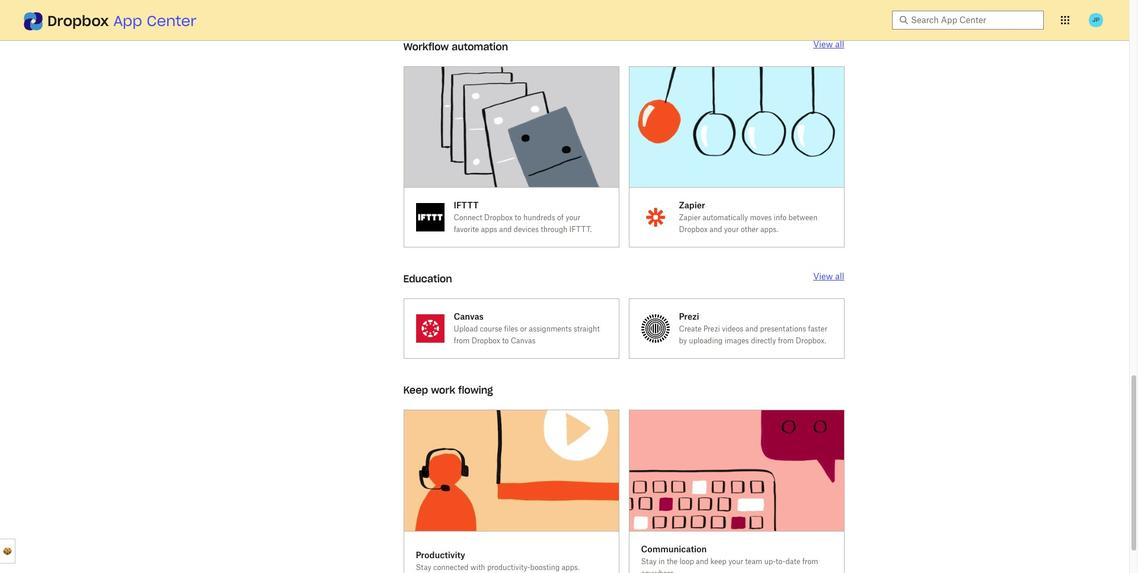 Task type: describe. For each thing, give the bounding box(es) containing it.
boosting
[[530, 564, 560, 573]]

your inside zapier zapier automatically moves info between dropbox and your other apps.
[[724, 225, 739, 234]]

1 zapier from the top
[[679, 201, 705, 211]]

by
[[679, 337, 687, 346]]

center
[[147, 12, 197, 30]]

your inside ifttt connect dropbox to hundreds of your favorite apps and devices through ifttt.
[[566, 214, 581, 222]]

and inside zapier zapier automatically moves info between dropbox and your other apps.
[[710, 225, 722, 234]]

between
[[789, 214, 818, 222]]

and inside the prezi create prezi videos and presentations faster by uploading images directly from dropbox.
[[746, 325, 758, 334]]

apps. inside 'productivity stay connected with productivity-boosting apps.'
[[562, 564, 580, 573]]

flowing
[[458, 385, 493, 397]]

view all for workflow automation
[[813, 39, 845, 49]]

from inside communication stay in the loop and keep your team up-to-date from anywhere.
[[803, 558, 818, 567]]

ifttt
[[454, 201, 479, 211]]

dropbox.
[[796, 337, 826, 346]]

dropbox inside zapier zapier automatically moves info between dropbox and your other apps.
[[679, 225, 708, 234]]

education
[[403, 273, 452, 285]]

moves
[[750, 214, 772, 222]]

communication stay in the loop and keep your team up-to-date from anywhere.
[[641, 545, 818, 574]]

videos
[[722, 325, 744, 334]]

view for workflow automation
[[813, 39, 833, 49]]

dropbox app center
[[47, 12, 197, 30]]

productivity stay connected with productivity-boosting apps.
[[416, 551, 580, 573]]

dropbox inside ifttt connect dropbox to hundreds of your favorite apps and devices through ifttt.
[[484, 214, 513, 222]]

all for education
[[835, 272, 845, 282]]

date
[[786, 558, 801, 567]]

connected
[[433, 564, 469, 573]]

apps. inside zapier zapier automatically moves info between dropbox and your other apps.
[[761, 225, 779, 234]]

anywhere.
[[641, 570, 676, 574]]

the
[[667, 558, 678, 567]]

and inside ifttt connect dropbox to hundreds of your favorite apps and devices through ifttt.
[[499, 225, 512, 234]]

course
[[480, 325, 502, 334]]

connect
[[454, 214, 482, 222]]

loop
[[680, 558, 694, 567]]

view for education
[[813, 272, 833, 282]]

create
[[679, 325, 702, 334]]

faster
[[808, 325, 828, 334]]

info
[[774, 214, 787, 222]]

presentations
[[760, 325, 806, 334]]

Search App Center text field
[[911, 14, 1037, 27]]

straight
[[574, 325, 600, 334]]

hundreds
[[523, 214, 555, 222]]

apps
[[481, 225, 497, 234]]

2 zapier from the top
[[679, 214, 701, 222]]

prezi create prezi videos and presentations faster by uploading images directly from dropbox.
[[679, 312, 828, 346]]

up-
[[765, 558, 776, 567]]

devices
[[514, 225, 539, 234]]

stay for communication
[[641, 558, 657, 567]]

view all link for education
[[813, 272, 845, 282]]

canvas upload course files or assignments straight from dropbox to canvas
[[454, 312, 600, 346]]

from inside the prezi create prezi videos and presentations faster by uploading images directly from dropbox.
[[778, 337, 794, 346]]

from inside canvas upload course files or assignments straight from dropbox to canvas
[[454, 337, 470, 346]]

to-
[[776, 558, 786, 567]]

your inside communication stay in the loop and keep your team up-to-date from anywhere.
[[729, 558, 743, 567]]

1 horizontal spatial canvas
[[511, 337, 536, 346]]



Task type: vqa. For each thing, say whether or not it's contained in the screenshot.
and in the The Ifttt Connect Dropbox To Hundreds Of Your Favorite Apps And Devices Through Ifttt.
yes



Task type: locate. For each thing, give the bounding box(es) containing it.
stay down productivity
[[416, 564, 431, 573]]

and inside communication stay in the loop and keep your team up-to-date from anywhere.
[[696, 558, 709, 567]]

to up devices
[[515, 214, 522, 222]]

1 vertical spatial your
[[724, 225, 739, 234]]

keep
[[711, 558, 727, 567]]

0 horizontal spatial apps.
[[562, 564, 580, 573]]

in
[[659, 558, 665, 567]]

jp
[[1093, 16, 1100, 24]]

1 vertical spatial view all link
[[813, 272, 845, 282]]

stay
[[641, 558, 657, 567], [416, 564, 431, 573]]

prezi
[[679, 312, 699, 322], [704, 325, 720, 334]]

from down presentations on the right bottom of the page
[[778, 337, 794, 346]]

from right "date"
[[803, 558, 818, 567]]

keep work flowing
[[403, 385, 493, 397]]

1 view from the top
[[813, 39, 833, 49]]

view all link for workflow automation
[[813, 39, 845, 49]]

1 vertical spatial view all
[[813, 272, 845, 282]]

to
[[515, 214, 522, 222], [502, 337, 509, 346]]

view all
[[813, 39, 845, 49], [813, 272, 845, 282]]

0 horizontal spatial prezi
[[679, 312, 699, 322]]

of
[[557, 214, 564, 222]]

stay inside communication stay in the loop and keep your team up-to-date from anywhere.
[[641, 558, 657, 567]]

keep
[[403, 385, 428, 397]]

0 vertical spatial all
[[835, 39, 845, 49]]

1 all from the top
[[835, 39, 845, 49]]

view all for education
[[813, 272, 845, 282]]

other
[[741, 225, 759, 234]]

workflow
[[403, 41, 449, 53]]

workflow automation
[[403, 41, 508, 53]]

files
[[504, 325, 518, 334]]

through
[[541, 225, 568, 234]]

dropbox down course at left
[[472, 337, 500, 346]]

directly
[[751, 337, 776, 346]]

zapier left automatically
[[679, 214, 701, 222]]

and right the apps
[[499, 225, 512, 234]]

zapier zapier automatically moves info between dropbox and your other apps.
[[679, 201, 818, 234]]

zapier
[[679, 201, 705, 211], [679, 214, 701, 222]]

0 vertical spatial your
[[566, 214, 581, 222]]

2 view from the top
[[813, 272, 833, 282]]

1 horizontal spatial stay
[[641, 558, 657, 567]]

1 vertical spatial to
[[502, 337, 509, 346]]

favorite
[[454, 225, 479, 234]]

1 vertical spatial zapier
[[679, 214, 701, 222]]

1 vertical spatial canvas
[[511, 337, 536, 346]]

canvas down or
[[511, 337, 536, 346]]

dropbox up the apps
[[484, 214, 513, 222]]

0 vertical spatial apps.
[[761, 225, 779, 234]]

and up directly
[[746, 325, 758, 334]]

and right the loop
[[696, 558, 709, 567]]

zapier up automatically
[[679, 201, 705, 211]]

all
[[835, 39, 845, 49], [835, 272, 845, 282]]

your
[[566, 214, 581, 222], [724, 225, 739, 234], [729, 558, 743, 567]]

0 vertical spatial view all link
[[813, 39, 845, 49]]

all for workflow automation
[[835, 39, 845, 49]]

apps. right boosting
[[562, 564, 580, 573]]

productivity-
[[487, 564, 530, 573]]

0 horizontal spatial to
[[502, 337, 509, 346]]

0 horizontal spatial stay
[[416, 564, 431, 573]]

prezi up uploading
[[704, 325, 720, 334]]

assignments
[[529, 325, 572, 334]]

2 all from the top
[[835, 272, 845, 282]]

with
[[471, 564, 485, 573]]

ifttt.
[[570, 225, 592, 234]]

and
[[499, 225, 512, 234], [710, 225, 722, 234], [746, 325, 758, 334], [696, 558, 709, 567]]

team
[[745, 558, 763, 567]]

your down automatically
[[724, 225, 739, 234]]

0 vertical spatial prezi
[[679, 312, 699, 322]]

jp button
[[1087, 11, 1106, 30]]

2 vertical spatial your
[[729, 558, 743, 567]]

dropbox left app
[[47, 12, 109, 30]]

1 horizontal spatial from
[[778, 337, 794, 346]]

0 vertical spatial zapier
[[679, 201, 705, 211]]

0 horizontal spatial from
[[454, 337, 470, 346]]

1 view all from the top
[[813, 39, 845, 49]]

view
[[813, 39, 833, 49], [813, 272, 833, 282]]

prezi up create
[[679, 312, 699, 322]]

1 vertical spatial all
[[835, 272, 845, 282]]

uploading
[[689, 337, 723, 346]]

upload
[[454, 325, 478, 334]]

dropbox inside canvas upload course files or assignments straight from dropbox to canvas
[[472, 337, 500, 346]]

1 vertical spatial view
[[813, 272, 833, 282]]

stay inside 'productivity stay connected with productivity-boosting apps.'
[[416, 564, 431, 573]]

stay for productivity
[[416, 564, 431, 573]]

0 vertical spatial view all
[[813, 39, 845, 49]]

ifttt connect dropbox to hundreds of your favorite apps and devices through ifttt.
[[454, 201, 592, 234]]

automation
[[452, 41, 508, 53]]

canvas
[[454, 312, 484, 322], [511, 337, 536, 346]]

0 vertical spatial canvas
[[454, 312, 484, 322]]

your right the of
[[566, 214, 581, 222]]

work
[[431, 385, 455, 397]]

2 view all link from the top
[[813, 272, 845, 282]]

dropbox
[[47, 12, 109, 30], [484, 214, 513, 222], [679, 225, 708, 234], [472, 337, 500, 346]]

to inside ifttt connect dropbox to hundreds of your favorite apps and devices through ifttt.
[[515, 214, 522, 222]]

your right keep
[[729, 558, 743, 567]]

1 horizontal spatial apps.
[[761, 225, 779, 234]]

2 view all from the top
[[813, 272, 845, 282]]

0 horizontal spatial canvas
[[454, 312, 484, 322]]

to inside canvas upload course files or assignments straight from dropbox to canvas
[[502, 337, 509, 346]]

2 horizontal spatial from
[[803, 558, 818, 567]]

from down upload
[[454, 337, 470, 346]]

to down files
[[502, 337, 509, 346]]

view all link
[[813, 39, 845, 49], [813, 272, 845, 282]]

apps. down moves
[[761, 225, 779, 234]]

or
[[520, 325, 527, 334]]

1 vertical spatial prezi
[[704, 325, 720, 334]]

images
[[725, 337, 749, 346]]

and down automatically
[[710, 225, 722, 234]]

stay left in
[[641, 558, 657, 567]]

1 horizontal spatial to
[[515, 214, 522, 222]]

1 horizontal spatial prezi
[[704, 325, 720, 334]]

automatically
[[703, 214, 748, 222]]

app
[[113, 12, 142, 30]]

1 vertical spatial apps.
[[562, 564, 580, 573]]

apps.
[[761, 225, 779, 234], [562, 564, 580, 573]]

productivity
[[416, 551, 465, 561]]

0 vertical spatial view
[[813, 39, 833, 49]]

canvas up upload
[[454, 312, 484, 322]]

dropbox down automatically
[[679, 225, 708, 234]]

communication
[[641, 545, 707, 555]]

from
[[454, 337, 470, 346], [778, 337, 794, 346], [803, 558, 818, 567]]

1 view all link from the top
[[813, 39, 845, 49]]

0 vertical spatial to
[[515, 214, 522, 222]]



